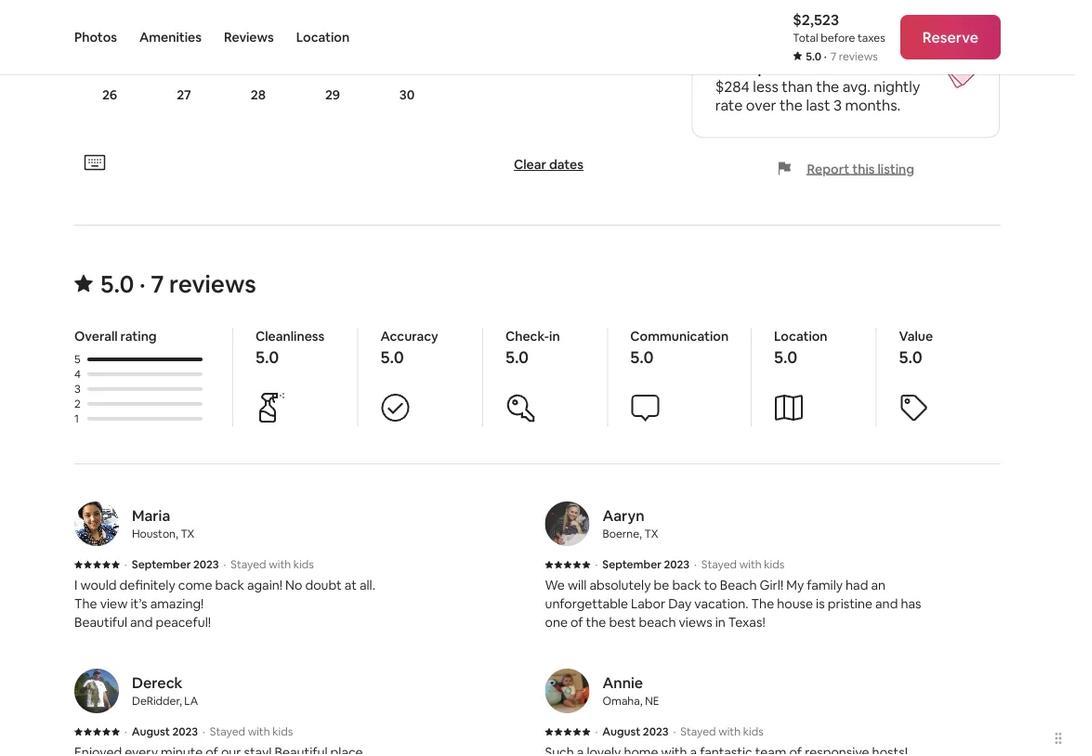 Task type: vqa. For each thing, say whether or not it's contained in the screenshot.
zoom in image
no



Task type: describe. For each thing, give the bounding box(es) containing it.
aaryn image
[[545, 502, 590, 546]]

of
[[571, 614, 583, 631]]

girl!
[[760, 577, 784, 594]]

in inside we will absolutely be back to beach girl! my family had an unforgettable labor day vacation. the house is pristine and has one of the best beach views in texas!
[[715, 614, 726, 631]]

less
[[753, 77, 779, 96]]

houston,
[[132, 527, 178, 541]]

and inside i would definitely come back again! no doubt at all. the view it's amazing! beautiful and peaceful!
[[130, 614, 153, 631]]

i would definitely come back again! no doubt at all. the view it's amazing! beautiful and peaceful!
[[74, 577, 375, 631]]

communication
[[631, 328, 729, 345]]

$2,523 total before taxes
[[793, 10, 886, 45]]

amenities
[[139, 29, 202, 46]]

location button
[[296, 0, 350, 74]]

stayed for annie
[[681, 725, 716, 739]]

my
[[787, 577, 804, 594]]

photos button
[[74, 0, 117, 74]]

dates for clear
[[549, 156, 584, 173]]

aaryn boerne, tx
[[603, 506, 658, 541]]

total
[[793, 31, 819, 45]]

your dates are $284 less than the avg. nightly rate over the last 3 months.
[[715, 58, 920, 115]]

your
[[805, 58, 836, 77]]

months.
[[845, 96, 901, 115]]

maria
[[132, 506, 170, 525]]

ne
[[645, 694, 659, 709]]

25, saturday, november 2023. available. there is a 2 night minimum stay requirement. select as check-in date. button
[[520, 0, 592, 57]]

this
[[853, 160, 875, 177]]

stayed for maria
[[231, 558, 266, 572]]

overall
[[74, 328, 118, 345]]

best
[[609, 614, 636, 631]]

kids for dereck
[[273, 725, 293, 739]]

august for dereck
[[132, 725, 170, 739]]

texas!
[[729, 614, 766, 631]]

accuracy 5.0
[[381, 328, 438, 368]]

the inside we will absolutely be back to beach girl! my family had an unforgettable labor day vacation. the house is pristine and has one of the best beach views in texas!
[[752, 596, 774, 612]]

$2,523
[[793, 10, 839, 29]]

check-in 5.0
[[506, 328, 560, 368]]

2 horizontal spatial the
[[816, 77, 840, 96]]

annie image
[[545, 669, 590, 714]]

2023 for maria
[[193, 558, 219, 572]]

24, friday, november 2023. available. there is a 2 night minimum stay requirement. select as check-in date. button
[[445, 0, 518, 57]]

omaha,
[[603, 694, 643, 709]]

absolutely
[[590, 577, 651, 594]]

september for maria
[[132, 558, 191, 572]]

5.0 inside communication 5.0
[[631, 347, 654, 368]]

we will absolutely be back to beach girl! my family had an unforgettable labor day vacation. the house is pristine and has one of the best beach views in texas!
[[545, 577, 922, 631]]

5.0 inside value 5.0
[[899, 347, 923, 368]]

clear
[[514, 156, 547, 173]]

amenities button
[[139, 0, 202, 74]]

0 horizontal spatial 5.0 · 7 reviews
[[100, 268, 256, 300]]

26
[[102, 86, 117, 103]]

annie
[[603, 673, 643, 692]]

0 vertical spatial reviews
[[839, 49, 878, 64]]

0 vertical spatial 7
[[831, 49, 837, 64]]

2023 for aaryn
[[664, 558, 690, 572]]

i
[[74, 577, 77, 594]]

with for aaryn
[[740, 558, 762, 572]]

clear dates
[[514, 156, 584, 173]]

view
[[100, 596, 128, 612]]

it's
[[131, 596, 147, 612]]

maria image
[[74, 502, 119, 546]]

back for again!
[[215, 577, 244, 594]]

1 vertical spatial reviews
[[169, 268, 256, 300]]

in inside check-in 5.0
[[549, 328, 560, 345]]

amazing!
[[150, 596, 204, 612]]

are
[[881, 58, 903, 77]]

nightly
[[874, 77, 920, 96]]

cleanliness
[[256, 328, 325, 345]]

5.0 inside "cleanliness 5.0"
[[256, 347, 279, 368]]

no
[[285, 577, 302, 594]]

27 button
[[147, 58, 221, 131]]

with for dereck
[[248, 725, 270, 739]]

1
[[74, 412, 79, 426]]

· september 2023 · stayed with kids for aaryn
[[595, 558, 785, 572]]

stayed for dereck
[[210, 725, 245, 739]]

check-
[[506, 328, 549, 345]]

back for to
[[672, 577, 702, 594]]

27
[[177, 86, 191, 103]]

family
[[807, 577, 843, 594]]

to
[[704, 577, 717, 594]]

1 horizontal spatial the
[[780, 96, 803, 115]]

reserve button
[[901, 15, 1001, 59]]

the inside i would definitely come back again! no doubt at all. the view it's amazing! beautiful and peaceful!
[[74, 596, 97, 612]]

before
[[821, 31, 856, 45]]

boerne,
[[603, 527, 642, 541]]

cleanliness 5.0
[[256, 328, 325, 368]]

5.0 inside accuracy 5.0
[[381, 347, 404, 368]]

beach
[[720, 577, 757, 594]]

dereck image
[[74, 669, 119, 714]]

28
[[251, 86, 266, 103]]

maria houston, tx
[[132, 506, 194, 541]]

over
[[746, 96, 777, 115]]

2
[[74, 397, 81, 411]]

dereck deridder, la
[[132, 673, 198, 709]]

an
[[871, 577, 886, 594]]

price.
[[758, 58, 798, 77]]

1 vertical spatial 7
[[151, 268, 164, 300]]

overall rating
[[74, 328, 157, 345]]



Task type: locate. For each thing, give the bounding box(es) containing it.
tx for maria
[[181, 527, 194, 541]]

29 button
[[296, 58, 370, 131]]

1 horizontal spatial august
[[603, 725, 641, 739]]

the right of
[[586, 614, 606, 631]]

2023 down the 'la'
[[172, 725, 198, 739]]

2 · august 2023 · stayed with kids from the left
[[595, 725, 764, 739]]

unforgettable
[[545, 596, 628, 612]]

2 september from the left
[[603, 558, 662, 572]]

would
[[80, 577, 117, 594]]

value
[[899, 328, 933, 345]]

tx right the 'boerne,'
[[645, 527, 658, 541]]

listing
[[878, 160, 915, 177]]

0 horizontal spatial in
[[549, 328, 560, 345]]

$284
[[715, 77, 750, 96]]

0 horizontal spatial location
[[296, 29, 350, 46]]

back inside we will absolutely be back to beach girl! my family had an unforgettable labor day vacation. the house is pristine and has one of the best beach views in texas!
[[672, 577, 702, 594]]

30
[[399, 86, 415, 103]]

good
[[715, 58, 755, 77]]

definitely
[[120, 577, 175, 594]]

1 horizontal spatial · september 2023 · stayed with kids
[[595, 558, 785, 572]]

2023 for annie
[[643, 725, 669, 739]]

beautiful
[[74, 614, 127, 631]]

2 the from the left
[[752, 596, 774, 612]]

1 horizontal spatial 5.0 · 7 reviews
[[806, 49, 878, 64]]

and down it's
[[130, 614, 153, 631]]

1 september from the left
[[132, 558, 191, 572]]

location for location
[[296, 29, 350, 46]]

vacation.
[[695, 596, 749, 612]]

aaryn image
[[545, 502, 590, 546]]

7 up "rating"
[[151, 268, 164, 300]]

0 horizontal spatial september
[[132, 558, 191, 572]]

annie omaha, ne
[[603, 673, 659, 709]]

avg.
[[843, 77, 871, 96]]

come
[[178, 577, 212, 594]]

list containing maria
[[67, 502, 1009, 756]]

2023 up be
[[664, 558, 690, 572]]

taxes
[[858, 31, 886, 45]]

the inside we will absolutely be back to beach girl! my family had an unforgettable labor day vacation. the house is pristine and has one of the best beach views in texas!
[[586, 614, 606, 631]]

value 5.0
[[899, 328, 933, 368]]

aaryn
[[603, 506, 645, 525]]

maria image
[[74, 502, 119, 546]]

1 vertical spatial 5.0 · 7 reviews
[[100, 268, 256, 300]]

23, thursday, november 2023. available. there is a 2 night minimum stay requirement. select as check-in date. button
[[371, 0, 443, 57]]

all.
[[360, 577, 375, 594]]

dereck
[[132, 673, 183, 692]]

· august 2023 · stayed with kids
[[125, 725, 293, 739], [595, 725, 764, 739]]

0 vertical spatial and
[[876, 596, 898, 612]]

august down omaha, at the bottom right of the page
[[603, 725, 641, 739]]

the left last
[[780, 96, 803, 115]]

2 · september 2023 · stayed with kids from the left
[[595, 558, 785, 572]]

than
[[782, 77, 813, 96]]

report
[[807, 160, 850, 177]]

1 horizontal spatial and
[[876, 596, 898, 612]]

report this listing
[[807, 160, 915, 177]]

report this listing button
[[778, 160, 915, 177]]

be
[[654, 577, 670, 594]]

1 vertical spatial dates
[[549, 156, 584, 173]]

reviews
[[839, 49, 878, 64], [169, 268, 256, 300]]

1 the from the left
[[74, 596, 97, 612]]

1 · august 2023 · stayed with kids from the left
[[125, 725, 293, 739]]

·
[[824, 49, 827, 64], [139, 268, 146, 300], [125, 558, 127, 572], [224, 558, 226, 572], [595, 558, 598, 572], [694, 558, 697, 572], [125, 725, 127, 739], [203, 725, 205, 739], [595, 725, 598, 739], [673, 725, 676, 739]]

and
[[876, 596, 898, 612], [130, 614, 153, 631]]

doubt
[[305, 577, 342, 594]]

has
[[901, 596, 922, 612]]

3
[[834, 96, 842, 115], [74, 382, 81, 396]]

reviews button
[[224, 0, 274, 74]]

dereck image
[[74, 669, 119, 714]]

stayed
[[231, 558, 266, 572], [702, 558, 737, 572], [210, 725, 245, 739], [681, 725, 716, 739]]

5.0 · 7 reviews down before
[[806, 49, 878, 64]]

1 tx from the left
[[181, 527, 194, 541]]

august down deridder,
[[132, 725, 170, 739]]

3 right last
[[834, 96, 842, 115]]

· september 2023 · stayed with kids for maria
[[125, 558, 314, 572]]

2023 down ne
[[643, 725, 669, 739]]

september up the 'definitely'
[[132, 558, 191, 572]]

with for annie
[[719, 725, 741, 739]]

back right come at bottom
[[215, 577, 244, 594]]

0 horizontal spatial · august 2023 · stayed with kids
[[125, 725, 293, 739]]

again!
[[247, 577, 283, 594]]

kids for annie
[[743, 725, 764, 739]]

1 august from the left
[[132, 725, 170, 739]]

the down 'i'
[[74, 596, 97, 612]]

photos
[[74, 29, 117, 46]]

0 horizontal spatial august
[[132, 725, 170, 739]]

1 back from the left
[[215, 577, 244, 594]]

0 vertical spatial 3
[[834, 96, 842, 115]]

0 horizontal spatial dates
[[549, 156, 584, 173]]

0 horizontal spatial 7
[[151, 268, 164, 300]]

will
[[568, 577, 587, 594]]

tx right 'houston,'
[[181, 527, 194, 541]]

we
[[545, 577, 565, 594]]

september
[[132, 558, 191, 572], [603, 558, 662, 572]]

annie image
[[545, 669, 590, 714]]

the
[[74, 596, 97, 612], [752, 596, 774, 612]]

2023 for dereck
[[172, 725, 198, 739]]

1 horizontal spatial back
[[672, 577, 702, 594]]

0 vertical spatial 5.0 · 7 reviews
[[806, 49, 878, 64]]

beach
[[639, 614, 676, 631]]

kids
[[294, 558, 314, 572], [764, 558, 785, 572], [273, 725, 293, 739], [743, 725, 764, 739]]

· september 2023 · stayed with kids up come at bottom
[[125, 558, 314, 572]]

labor
[[631, 596, 666, 612]]

the left avg.
[[816, 77, 840, 96]]

1 horizontal spatial the
[[752, 596, 774, 612]]

tx inside aaryn boerne, tx
[[645, 527, 658, 541]]

back up day
[[672, 577, 702, 594]]

7
[[831, 49, 837, 64], [151, 268, 164, 300]]

stayed for aaryn
[[702, 558, 737, 572]]

1 vertical spatial location
[[774, 328, 828, 345]]

la
[[184, 694, 198, 709]]

dates inside button
[[549, 156, 584, 173]]

tx for aaryn
[[645, 527, 658, 541]]

1 vertical spatial 3
[[74, 382, 81, 396]]

· august 2023 · stayed with kids for annie
[[595, 725, 764, 739]]

1 · september 2023 · stayed with kids from the left
[[125, 558, 314, 572]]

the down the girl!
[[752, 596, 774, 612]]

1 horizontal spatial location
[[774, 328, 828, 345]]

3 up the 2
[[74, 382, 81, 396]]

1 horizontal spatial 3
[[834, 96, 842, 115]]

· august 2023 · stayed with kids down ne
[[595, 725, 764, 739]]

tx
[[181, 527, 194, 541], [645, 527, 658, 541]]

peaceful!
[[156, 614, 211, 631]]

and inside we will absolutely be back to beach girl! my family had an unforgettable labor day vacation. the house is pristine and has one of the best beach views in texas!
[[876, 596, 898, 612]]

5
[[74, 352, 80, 367]]

1 vertical spatial in
[[715, 614, 726, 631]]

location for location 5.0
[[774, 328, 828, 345]]

with
[[269, 558, 291, 572], [740, 558, 762, 572], [248, 725, 270, 739], [719, 725, 741, 739]]

back inside i would definitely come back again! no doubt at all. the view it's amazing! beautiful and peaceful!
[[215, 577, 244, 594]]

0 vertical spatial dates
[[839, 58, 878, 77]]

2 tx from the left
[[645, 527, 658, 541]]

pristine
[[828, 596, 873, 612]]

5.0 · 7 reviews up "rating"
[[100, 268, 256, 300]]

0 vertical spatial location
[[296, 29, 350, 46]]

dates
[[839, 58, 878, 77], [549, 156, 584, 173]]

0 vertical spatial in
[[549, 328, 560, 345]]

dates down the taxes
[[839, 58, 878, 77]]

1 horizontal spatial september
[[603, 558, 662, 572]]

1 horizontal spatial dates
[[839, 58, 878, 77]]

clear dates button
[[507, 149, 591, 180]]

5.0 inside check-in 5.0
[[506, 347, 529, 368]]

rate
[[715, 96, 743, 115]]

list
[[67, 502, 1009, 756]]

kids for aaryn
[[764, 558, 785, 572]]

dates inside your dates are $284 less than the avg. nightly rate over the last 3 months.
[[839, 58, 878, 77]]

0 horizontal spatial 3
[[74, 382, 81, 396]]

reserve
[[923, 27, 979, 46]]

dates right clear
[[549, 156, 584, 173]]

0 horizontal spatial the
[[586, 614, 606, 631]]

1 horizontal spatial tx
[[645, 527, 658, 541]]

0 horizontal spatial and
[[130, 614, 153, 631]]

7 down before
[[831, 49, 837, 64]]

0 horizontal spatial back
[[215, 577, 244, 594]]

1 vertical spatial and
[[130, 614, 153, 631]]

0 horizontal spatial · september 2023 · stayed with kids
[[125, 558, 314, 572]]

1 horizontal spatial reviews
[[839, 49, 878, 64]]

deridder,
[[132, 694, 182, 709]]

1 horizontal spatial · august 2023 · stayed with kids
[[595, 725, 764, 739]]

0 horizontal spatial tx
[[181, 527, 194, 541]]

0 horizontal spatial reviews
[[169, 268, 256, 300]]

views
[[679, 614, 713, 631]]

26 button
[[73, 58, 147, 131]]

location 5.0
[[774, 328, 828, 368]]

is
[[816, 596, 825, 612]]

accuracy
[[381, 328, 438, 345]]

september for aaryn
[[603, 558, 662, 572]]

3 inside your dates are $284 less than the avg. nightly rate over the last 3 months.
[[834, 96, 842, 115]]

30 button
[[370, 58, 444, 131]]

with for maria
[[269, 558, 291, 572]]

2023 up come at bottom
[[193, 558, 219, 572]]

0 horizontal spatial the
[[74, 596, 97, 612]]

· september 2023 · stayed with kids up the to
[[595, 558, 785, 572]]

2 august from the left
[[603, 725, 641, 739]]

communication 5.0
[[631, 328, 729, 368]]

5.0 inside location 5.0
[[774, 347, 798, 368]]

1 horizontal spatial 7
[[831, 49, 837, 64]]

september up absolutely
[[603, 558, 662, 572]]

one
[[545, 614, 568, 631]]

29
[[325, 86, 340, 103]]

· august 2023 · stayed with kids down the 'la'
[[125, 725, 293, 739]]

and down an
[[876, 596, 898, 612]]

· august 2023 · stayed with kids for dereck
[[125, 725, 293, 739]]

house
[[777, 596, 813, 612]]

kids for maria
[[294, 558, 314, 572]]

tx inside "maria houston, tx"
[[181, 527, 194, 541]]

at
[[345, 577, 357, 594]]

1 horizontal spatial in
[[715, 614, 726, 631]]

good price.
[[715, 58, 798, 77]]

back
[[215, 577, 244, 594], [672, 577, 702, 594]]

dates for your
[[839, 58, 878, 77]]

2 back from the left
[[672, 577, 702, 594]]

august for annie
[[603, 725, 641, 739]]



